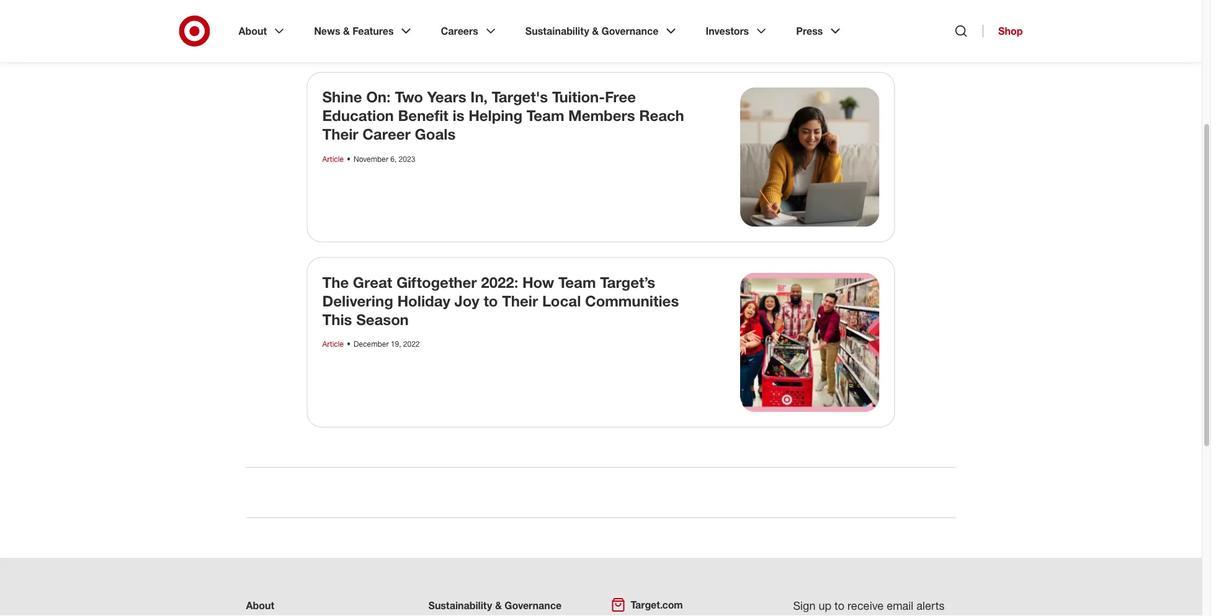 Task type: describe. For each thing, give the bounding box(es) containing it.
investors link
[[697, 15, 778, 47]]

0 horizontal spatial governance
[[505, 600, 562, 612]]

news & features
[[314, 25, 394, 37]]

how
[[523, 273, 554, 291]]

6,
[[391, 155, 397, 164]]

1 horizontal spatial sustainability
[[526, 25, 590, 37]]

results
[[259, 19, 307, 37]]

november
[[354, 155, 389, 164]]

a group of people posing for a photo in front of a vending machine image
[[740, 273, 880, 412]]

sign
[[794, 599, 816, 613]]

local
[[542, 292, 581, 310]]

their inside the great giftogether 2022: how team target's delivering holiday joy to their local communities this season
[[502, 292, 538, 310]]

free
[[605, 88, 636, 106]]

19,
[[391, 340, 401, 349]]

the great giftogether 2022: how team target's delivering holiday joy to their local communities this season
[[322, 273, 679, 329]]

1 vertical spatial sustainability & governance link
[[429, 600, 562, 612]]

sign up to receive email alerts
[[794, 599, 945, 613]]

joy
[[455, 292, 480, 310]]

for
[[311, 19, 330, 37]]

2 results for "members"
[[246, 19, 414, 37]]

members
[[569, 107, 635, 125]]

2022
[[403, 340, 420, 349]]

shine
[[322, 88, 362, 106]]

this
[[322, 311, 352, 329]]

december 19, 2022
[[354, 340, 420, 349]]

article link for the great giftogether 2022: how team target's delivering holiday joy to their local communities this season
[[322, 340, 344, 349]]

article for shine on: two years in, target's tuition-free education benefit is helping team members reach their career goals
[[322, 155, 344, 164]]

career
[[363, 125, 411, 143]]

alerts
[[917, 599, 945, 613]]

& for the topmost sustainability & governance link
[[592, 25, 599, 37]]

2
[[246, 19, 254, 37]]

a person in a yellow sweater sits while working at a laptop. image
[[740, 88, 880, 227]]

article for the great giftogether 2022: how team target's delivering holiday joy to their local communities this season
[[322, 340, 344, 349]]

careers link
[[432, 15, 507, 47]]

news & features link
[[305, 15, 422, 47]]

& for news & features link
[[343, 25, 350, 37]]

helping
[[469, 107, 523, 125]]

shop
[[999, 25, 1023, 37]]

goals
[[415, 125, 456, 143]]

0 vertical spatial sustainability & governance link
[[517, 15, 687, 47]]

about link for sustainability & governance
[[246, 600, 274, 612]]

up
[[819, 599, 832, 613]]

in,
[[471, 88, 488, 106]]

delivering
[[322, 292, 393, 310]]



Task type: locate. For each thing, give the bounding box(es) containing it.
target.com link
[[611, 598, 683, 613]]

article link for shine on: two years in, target's tuition-free education benefit is helping team members reach their career goals
[[322, 155, 344, 164]]

target's
[[600, 273, 655, 291]]

press link
[[788, 15, 852, 47]]

0 vertical spatial their
[[322, 125, 359, 143]]

1 vertical spatial to
[[835, 599, 845, 613]]

investors
[[706, 25, 749, 37]]

1 vertical spatial about
[[246, 600, 274, 612]]

0 horizontal spatial their
[[322, 125, 359, 143]]

december
[[354, 340, 389, 349]]

"members"
[[335, 19, 414, 37]]

0 vertical spatial governance
[[602, 25, 659, 37]]

0 vertical spatial article link
[[322, 155, 344, 164]]

shop link
[[983, 25, 1023, 37]]

shine on: two years in, target's tuition-free education benefit is helping team members reach their career goals link
[[322, 88, 685, 143]]

to down 2022:
[[484, 292, 498, 310]]

email
[[887, 599, 914, 613]]

communities
[[585, 292, 679, 310]]

careers
[[441, 25, 478, 37]]

2 horizontal spatial &
[[592, 25, 599, 37]]

to inside the great giftogether 2022: how team target's delivering holiday joy to their local communities this season
[[484, 292, 498, 310]]

to
[[484, 292, 498, 310], [835, 599, 845, 613]]

team inside the great giftogether 2022: how team target's delivering holiday joy to their local communities this season
[[559, 273, 596, 291]]

is
[[453, 107, 465, 125]]

about link for news & features
[[230, 15, 296, 47]]

team down "target's"
[[527, 107, 564, 125]]

1 vertical spatial about link
[[246, 600, 274, 612]]

about
[[239, 25, 267, 37], [246, 600, 274, 612]]

education
[[322, 107, 394, 125]]

their
[[322, 125, 359, 143], [502, 292, 538, 310]]

article link
[[322, 155, 344, 164], [322, 340, 344, 349]]

1 article link from the top
[[322, 155, 344, 164]]

2023
[[399, 155, 415, 164]]

1 vertical spatial article link
[[322, 340, 344, 349]]

1 horizontal spatial governance
[[602, 25, 659, 37]]

sustainability
[[526, 25, 590, 37], [429, 600, 492, 612]]

governance
[[602, 25, 659, 37], [505, 600, 562, 612]]

1 article from the top
[[322, 155, 344, 164]]

their down how
[[502, 292, 538, 310]]

on:
[[366, 88, 391, 106]]

holiday
[[398, 292, 451, 310]]

0 vertical spatial article
[[322, 155, 344, 164]]

target's
[[492, 88, 548, 106]]

years
[[427, 88, 467, 106]]

1 vertical spatial sustainability
[[429, 600, 492, 612]]

article
[[322, 155, 344, 164], [322, 340, 344, 349]]

sustainability & governance for bottom sustainability & governance link
[[429, 600, 562, 612]]

1 vertical spatial team
[[559, 273, 596, 291]]

their inside shine on: two years in, target's tuition-free education benefit is helping team members reach their career goals
[[322, 125, 359, 143]]

& for bottom sustainability & governance link
[[495, 600, 502, 612]]

tuition-
[[552, 88, 605, 106]]

team inside shine on: two years in, target's tuition-free education benefit is helping team members reach their career goals
[[527, 107, 564, 125]]

about for news
[[239, 25, 267, 37]]

sustainability & governance
[[526, 25, 659, 37], [429, 600, 562, 612]]

great
[[353, 273, 392, 291]]

article link down this
[[322, 340, 344, 349]]

shine on: two years in, target's tuition-free education benefit is helping team members reach their career goals
[[322, 88, 685, 143]]

receive
[[848, 599, 884, 613]]

reach
[[640, 107, 685, 125]]

press
[[796, 25, 823, 37]]

0 horizontal spatial &
[[343, 25, 350, 37]]

1 horizontal spatial to
[[835, 599, 845, 613]]

about for sustainability
[[246, 600, 274, 612]]

0 vertical spatial sustainability
[[526, 25, 590, 37]]

november 6, 2023
[[354, 155, 415, 164]]

0 horizontal spatial to
[[484, 292, 498, 310]]

2 article from the top
[[322, 340, 344, 349]]

team up local
[[559, 273, 596, 291]]

their down education
[[322, 125, 359, 143]]

team
[[527, 107, 564, 125], [559, 273, 596, 291]]

about link
[[230, 15, 296, 47], [246, 600, 274, 612]]

1 vertical spatial governance
[[505, 600, 562, 612]]

season
[[356, 311, 409, 329]]

0 horizontal spatial sustainability
[[429, 600, 492, 612]]

article link left november
[[322, 155, 344, 164]]

the
[[322, 273, 349, 291]]

1 vertical spatial their
[[502, 292, 538, 310]]

0 vertical spatial sustainability & governance
[[526, 25, 659, 37]]

benefit
[[398, 107, 449, 125]]

0 vertical spatial team
[[527, 107, 564, 125]]

0 vertical spatial about link
[[230, 15, 296, 47]]

features
[[353, 25, 394, 37]]

0 vertical spatial to
[[484, 292, 498, 310]]

2 article link from the top
[[322, 340, 344, 349]]

1 vertical spatial sustainability & governance
[[429, 600, 562, 612]]

sustainability & governance for the topmost sustainability & governance link
[[526, 25, 659, 37]]

&
[[343, 25, 350, 37], [592, 25, 599, 37], [495, 600, 502, 612]]

to right up
[[835, 599, 845, 613]]

news
[[314, 25, 340, 37]]

1 vertical spatial article
[[322, 340, 344, 349]]

2022:
[[481, 273, 519, 291]]

the great giftogether 2022: how team target's delivering holiday joy to their local communities this season link
[[322, 273, 679, 329]]

two
[[395, 88, 423, 106]]

article left november
[[322, 155, 344, 164]]

sustainability & governance link
[[517, 15, 687, 47], [429, 600, 562, 612]]

1 horizontal spatial &
[[495, 600, 502, 612]]

0 vertical spatial about
[[239, 25, 267, 37]]

sustainability & governance inside sustainability & governance link
[[526, 25, 659, 37]]

target.com
[[631, 599, 683, 611]]

1 horizontal spatial their
[[502, 292, 538, 310]]

giftogether
[[397, 273, 477, 291]]

article down this
[[322, 340, 344, 349]]



Task type: vqa. For each thing, say whether or not it's contained in the screenshot.
the left Their
yes



